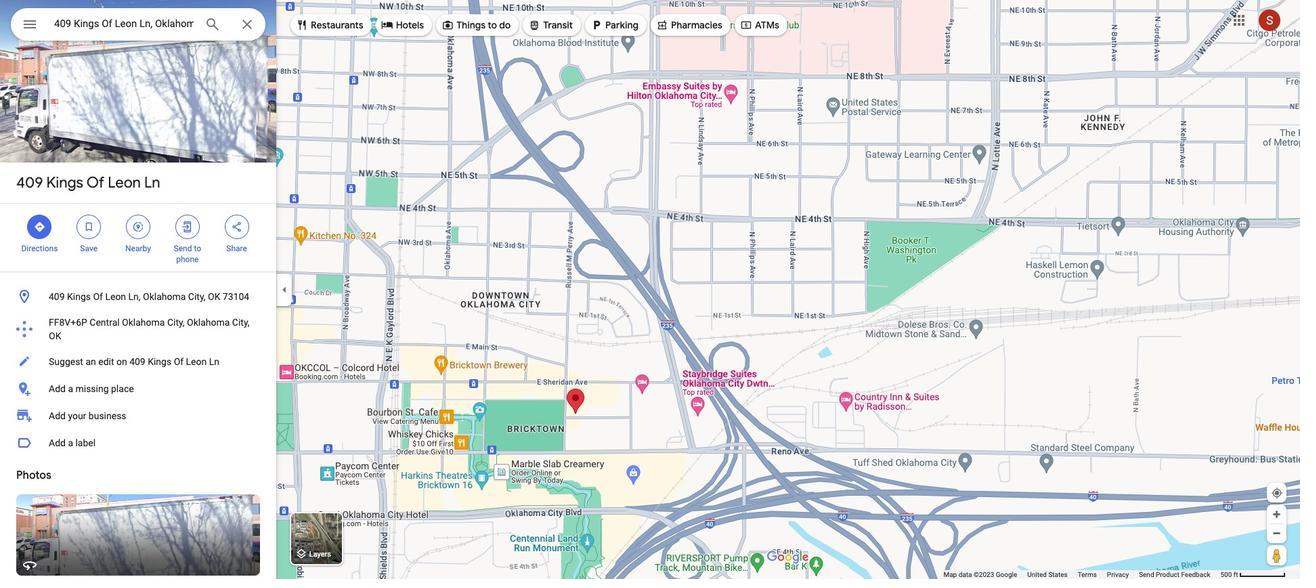 Task type: vqa. For each thing, say whether or not it's contained in the screenshot.
City,
yes



Task type: describe. For each thing, give the bounding box(es) containing it.
directions
[[21, 244, 58, 253]]

kings for 409 kings of leon ln
[[46, 173, 83, 192]]

of for ln
[[86, 173, 104, 192]]

0 horizontal spatial ln
[[144, 173, 160, 192]]

google account: sheryl atherton  
(sheryl.atherton@adept.ai) image
[[1259, 9, 1281, 31]]

nearby
[[125, 244, 151, 253]]

feedback
[[1182, 571, 1211, 579]]

409 kings of leon ln
[[16, 173, 160, 192]]

ln inside button
[[209, 356, 219, 367]]

on
[[116, 356, 127, 367]]

google
[[996, 571, 1018, 579]]

suggest an edit on 409 kings of leon ln button
[[0, 348, 276, 375]]

photos
[[16, 469, 51, 482]]

 atms
[[740, 18, 780, 33]]

terms button
[[1078, 570, 1097, 579]]

©2023
[[974, 571, 995, 579]]


[[22, 15, 38, 34]]

add your business link
[[0, 402, 276, 430]]

missing
[[76, 383, 109, 394]]

a for label
[[68, 438, 73, 449]]

409 for 409 kings of leon ln
[[16, 173, 43, 192]]

zoom out image
[[1272, 528, 1283, 539]]

409 for 409 kings of leon ln, oklahoma city, ok 73104
[[49, 291, 65, 302]]

restaurants
[[311, 19, 364, 31]]


[[181, 220, 194, 234]]

business
[[89, 411, 126, 421]]

save
[[80, 244, 98, 253]]

oklahoma down 73104
[[187, 317, 230, 328]]

united states button
[[1028, 570, 1068, 579]]

phone
[[176, 255, 199, 264]]

add a missing place
[[49, 383, 134, 394]]

add for add your business
[[49, 411, 66, 421]]

a for missing
[[68, 383, 73, 394]]

500 ft
[[1221, 571, 1239, 579]]

0 vertical spatial ok
[[208, 291, 220, 302]]

409 kings of leon ln, oklahoma city, ok 73104
[[49, 291, 249, 302]]

500
[[1221, 571, 1233, 579]]

central
[[90, 317, 120, 328]]

collapse side panel image
[[277, 282, 292, 297]]


[[132, 220, 144, 234]]

send for send to phone
[[174, 244, 192, 253]]

leon for ln,
[[105, 291, 126, 302]]

kings for 409 kings of leon ln, oklahoma city, ok 73104
[[67, 291, 91, 302]]

label
[[76, 438, 96, 449]]

 restaurants
[[296, 18, 364, 33]]

add a label
[[49, 438, 96, 449]]

do
[[499, 19, 511, 31]]


[[740, 18, 753, 33]]

add your business
[[49, 411, 126, 421]]

ff8v+6p central oklahoma city, oklahoma city, ok
[[49, 317, 250, 341]]

terms
[[1078, 571, 1097, 579]]

google maps element
[[0, 0, 1301, 579]]

ok inside ff8v+6p central oklahoma city, oklahoma city, ok
[[49, 331, 61, 341]]

parking
[[606, 19, 639, 31]]

transit
[[544, 19, 573, 31]]

actions for 409 kings of leon ln region
[[0, 204, 276, 272]]

of for ln,
[[93, 291, 103, 302]]

 pharmacies
[[656, 18, 723, 33]]

leon inside suggest an edit on 409 kings of leon ln button
[[186, 356, 207, 367]]

privacy
[[1108, 571, 1129, 579]]

 transit
[[529, 18, 573, 33]]

show street view coverage image
[[1268, 545, 1287, 566]]

show your location image
[[1272, 487, 1284, 499]]

73104
[[223, 291, 249, 302]]

send product feedback
[[1140, 571, 1211, 579]]

share
[[226, 244, 247, 253]]



Task type: locate. For each thing, give the bounding box(es) containing it.
409 kings of leon ln main content
[[0, 0, 276, 579]]

ok left 73104
[[208, 291, 220, 302]]

0 vertical spatial to
[[488, 19, 497, 31]]

 button
[[11, 8, 49, 43]]

1 add from the top
[[49, 383, 66, 394]]

a left "label" at the left of the page
[[68, 438, 73, 449]]

ft
[[1234, 571, 1239, 579]]

409 right on
[[129, 356, 145, 367]]

oklahoma right ln,
[[143, 291, 186, 302]]

a left the missing at the bottom of the page
[[68, 383, 73, 394]]


[[381, 18, 393, 33]]


[[296, 18, 308, 33]]

2 vertical spatial add
[[49, 438, 66, 449]]

a
[[68, 383, 73, 394], [68, 438, 73, 449]]

place
[[111, 383, 134, 394]]

409 up  at the top
[[16, 173, 43, 192]]

1 vertical spatial kings
[[67, 291, 91, 302]]

send left product at the bottom of the page
[[1140, 571, 1155, 579]]

1 horizontal spatial 409
[[49, 291, 65, 302]]

1 vertical spatial leon
[[105, 291, 126, 302]]

send
[[174, 244, 192, 253], [1140, 571, 1155, 579]]

data
[[959, 571, 973, 579]]

things
[[457, 19, 486, 31]]

suggest
[[49, 356, 83, 367]]


[[656, 18, 669, 33]]


[[591, 18, 603, 33]]

send for send product feedback
[[1140, 571, 1155, 579]]

0 horizontal spatial send
[[174, 244, 192, 253]]

409 up ff8v+6p
[[49, 291, 65, 302]]

0 vertical spatial of
[[86, 173, 104, 192]]

 search field
[[11, 8, 266, 43]]

kings down ff8v+6p central oklahoma city, oklahoma city, ok
[[148, 356, 172, 367]]

1 vertical spatial ok
[[49, 331, 61, 341]]

1 horizontal spatial to
[[488, 19, 497, 31]]

add for add a missing place
[[49, 383, 66, 394]]

 hotels
[[381, 18, 424, 33]]

city, down phone
[[188, 291, 206, 302]]


[[231, 220, 243, 234]]


[[33, 220, 46, 234]]

city, down the 409 kings of leon ln, oklahoma city, ok 73104 on the bottom
[[167, 317, 185, 328]]

add a missing place button
[[0, 375, 276, 402]]

2 vertical spatial 409
[[129, 356, 145, 367]]

ln,
[[128, 291, 141, 302]]

2 vertical spatial of
[[174, 356, 184, 367]]

kings inside 409 kings of leon ln, oklahoma city, ok 73104 button
[[67, 291, 91, 302]]

1 horizontal spatial ok
[[208, 291, 220, 302]]

1 horizontal spatial city,
[[188, 291, 206, 302]]

oklahoma
[[143, 291, 186, 302], [122, 317, 165, 328], [187, 317, 230, 328]]

send inside send to phone
[[174, 244, 192, 253]]

of
[[86, 173, 104, 192], [93, 291, 103, 302], [174, 356, 184, 367]]

footer containing map data ©2023 google
[[944, 570, 1221, 579]]

zoom in image
[[1272, 509, 1283, 520]]

1 horizontal spatial send
[[1140, 571, 1155, 579]]

to inside send to phone
[[194, 244, 201, 253]]

kings
[[46, 173, 83, 192], [67, 291, 91, 302], [148, 356, 172, 367]]

to inside  things to do
[[488, 19, 497, 31]]

leon
[[108, 173, 141, 192], [105, 291, 126, 302], [186, 356, 207, 367]]

2 vertical spatial leon
[[186, 356, 207, 367]]

city,
[[188, 291, 206, 302], [167, 317, 185, 328], [232, 317, 250, 328]]

1 vertical spatial send
[[1140, 571, 1155, 579]]

1 vertical spatial ln
[[209, 356, 219, 367]]

of up 
[[86, 173, 104, 192]]

1 vertical spatial a
[[68, 438, 73, 449]]

send to phone
[[174, 244, 201, 264]]

0 horizontal spatial city,
[[167, 317, 185, 328]]

to
[[488, 19, 497, 31], [194, 244, 201, 253]]

add left your
[[49, 411, 66, 421]]

pharmacies
[[671, 19, 723, 31]]

footer
[[944, 570, 1221, 579]]

atms
[[755, 19, 780, 31]]

2 vertical spatial kings
[[148, 356, 172, 367]]

0 horizontal spatial 409
[[16, 173, 43, 192]]

 things to do
[[442, 18, 511, 33]]

your
[[68, 411, 86, 421]]

0 vertical spatial kings
[[46, 173, 83, 192]]

2 add from the top
[[49, 411, 66, 421]]

ln
[[144, 173, 160, 192], [209, 356, 219, 367]]


[[529, 18, 541, 33]]

leon left ln,
[[105, 291, 126, 302]]

0 horizontal spatial ok
[[49, 331, 61, 341]]

of down ff8v+6p central oklahoma city, oklahoma city, ok
[[174, 356, 184, 367]]

hotels
[[396, 19, 424, 31]]

edit
[[98, 356, 114, 367]]

send up phone
[[174, 244, 192, 253]]

0 vertical spatial leon
[[108, 173, 141, 192]]

a inside add a label button
[[68, 438, 73, 449]]

0 vertical spatial a
[[68, 383, 73, 394]]

privacy button
[[1108, 570, 1129, 579]]

2 horizontal spatial city,
[[232, 317, 250, 328]]

0 vertical spatial send
[[174, 244, 192, 253]]

409
[[16, 173, 43, 192], [49, 291, 65, 302], [129, 356, 145, 367]]

send product feedback button
[[1140, 570, 1211, 579]]

product
[[1156, 571, 1180, 579]]

of up central
[[93, 291, 103, 302]]

0 vertical spatial ln
[[144, 173, 160, 192]]

an
[[86, 356, 96, 367]]

 parking
[[591, 18, 639, 33]]

leon inside 409 kings of leon ln, oklahoma city, ok 73104 button
[[105, 291, 126, 302]]

1 a from the top
[[68, 383, 73, 394]]

add down suggest
[[49, 383, 66, 394]]

ff8v+6p central oklahoma city, oklahoma city, ok button
[[0, 310, 276, 348]]

0 vertical spatial 409
[[16, 173, 43, 192]]

1 vertical spatial add
[[49, 411, 66, 421]]

409 inside suggest an edit on 409 kings of leon ln button
[[129, 356, 145, 367]]

None field
[[54, 16, 194, 32]]


[[442, 18, 454, 33]]

0 vertical spatial add
[[49, 383, 66, 394]]

add for add a label
[[49, 438, 66, 449]]

409 kings of leon ln, oklahoma city, ok 73104 button
[[0, 283, 276, 310]]

city, down 73104
[[232, 317, 250, 328]]

2 a from the top
[[68, 438, 73, 449]]

1 vertical spatial 409
[[49, 291, 65, 302]]

0 horizontal spatial to
[[194, 244, 201, 253]]

1 vertical spatial of
[[93, 291, 103, 302]]

united
[[1028, 571, 1047, 579]]

409 Kings Of Leon Ln, Oklahoma City, OK 73104 field
[[11, 8, 266, 41]]

a inside add a missing place button
[[68, 383, 73, 394]]

409 inside 409 kings of leon ln, oklahoma city, ok 73104 button
[[49, 291, 65, 302]]

kings inside suggest an edit on 409 kings of leon ln button
[[148, 356, 172, 367]]

map data ©2023 google
[[944, 571, 1018, 579]]

ok
[[208, 291, 220, 302], [49, 331, 61, 341]]

leon down ff8v+6p central oklahoma city, oklahoma city, ok
[[186, 356, 207, 367]]

none field inside 409 kings of leon ln, oklahoma city, ok 73104 'field'
[[54, 16, 194, 32]]


[[83, 220, 95, 234]]

1 vertical spatial to
[[194, 244, 201, 253]]

3 add from the top
[[49, 438, 66, 449]]

leon for ln
[[108, 173, 141, 192]]

add
[[49, 383, 66, 394], [49, 411, 66, 421], [49, 438, 66, 449]]

united states
[[1028, 571, 1068, 579]]

send inside button
[[1140, 571, 1155, 579]]

500 ft button
[[1221, 571, 1287, 579]]

kings up ff8v+6p
[[67, 291, 91, 302]]

ff8v+6p
[[49, 317, 87, 328]]

states
[[1049, 571, 1068, 579]]

1 horizontal spatial ln
[[209, 356, 219, 367]]

oklahoma down 409 kings of leon ln, oklahoma city, ok 73104 button
[[122, 317, 165, 328]]

add left "label" at the left of the page
[[49, 438, 66, 449]]

ok down ff8v+6p
[[49, 331, 61, 341]]

map
[[944, 571, 957, 579]]

kings up 
[[46, 173, 83, 192]]

2 horizontal spatial 409
[[129, 356, 145, 367]]

to left do
[[488, 19, 497, 31]]

footer inside google maps element
[[944, 570, 1221, 579]]

add a label button
[[0, 430, 276, 457]]

layers
[[309, 550, 331, 559]]

to up phone
[[194, 244, 201, 253]]

suggest an edit on 409 kings of leon ln
[[49, 356, 219, 367]]

leon up 
[[108, 173, 141, 192]]



